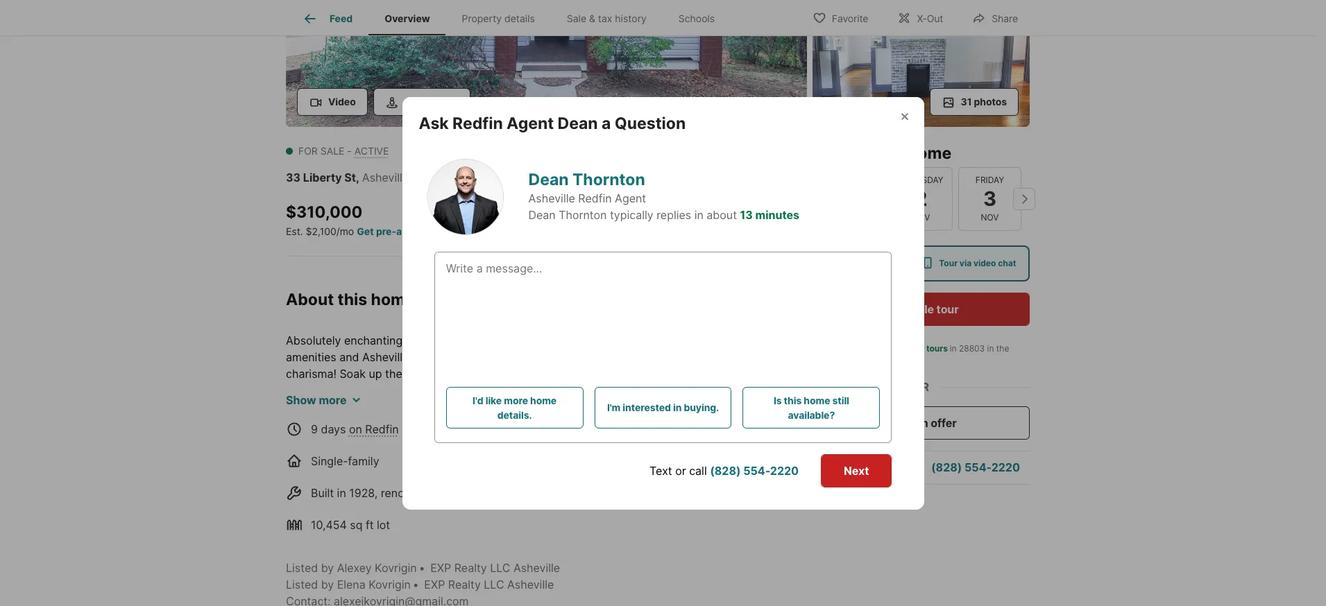 Task type: vqa. For each thing, say whether or not it's contained in the screenshot.
Dean Thornton Asheville Redfin Agent Dean Thornton typically replies in about 13 minutes
yes



Task type: locate. For each thing, give the bounding box(es) containing it.
or inside absolutely enchanting bungalow nestled in the heart of oakley! situated minutes from local amenities and asheville downtown, this residence is a perfect blend of convenience and charisma! soak up the warmth of sunny afternoons on the inviting front porch while surrounded by the serenity of towering trees or enjoy the neighborhood's ambiance, ideal for leisurely strolls . the expansive backyard holds vast potential for investors. once inside this  1920s gem, be captivated by the  hardwood floors and the ornate fireplace that adds a touch of elegance to the living space. follow the seamless flow from the dining nook to the  kitchen and onto the utility space. venturing further, discover two cozy bedrooms and a  bathroom. if you've been on the lookout for a captivating abode with enchanting outdoor spaces, oakley awaits your arrival!
[[460, 383, 471, 397]]

space. up single-
[[316, 433, 351, 447]]

porch
[[662, 367, 692, 381]]

1 vertical spatial agent
[[615, 191, 646, 205]]

1 horizontal spatial tour
[[939, 258, 958, 269]]

1 horizontal spatial nov
[[981, 212, 999, 223]]

sq
[[622, 422, 635, 436], [350, 518, 363, 532]]

home inside the i'd like more home details.
[[530, 395, 557, 406]]

1 horizontal spatial 2220
[[992, 461, 1020, 475]]

kovrigin right alexey
[[375, 561, 417, 575]]

adds
[[622, 417, 648, 431]]

ask for ask redfin agent dean a question
[[419, 113, 449, 133]]

ask
[[419, 113, 449, 133], [827, 461, 848, 475]]

approved
[[396, 225, 441, 237]]

be
[[751, 400, 765, 414]]

in inside button
[[673, 402, 682, 414]]

nov
[[912, 212, 930, 223], [981, 212, 999, 223]]

0 horizontal spatial 554-
[[744, 464, 770, 478]]

(828) 554-2220 link
[[932, 461, 1020, 475], [710, 464, 799, 478]]

1 vertical spatial enchanting
[[478, 467, 536, 481]]

minutes right 13
[[756, 208, 800, 222]]

1 horizontal spatial days
[[874, 356, 893, 366]]

1 horizontal spatial 28803
[[959, 344, 985, 354]]

0 horizontal spatial minutes
[[668, 334, 710, 347]]

2 vertical spatial dean
[[529, 208, 556, 222]]

1 horizontal spatial enchanting
[[478, 467, 536, 481]]

0 horizontal spatial 2220
[[770, 464, 799, 478]]

1 vertical spatial listed
[[286, 578, 318, 592]]

28803 right tours at bottom right
[[959, 344, 985, 354]]

1 horizontal spatial minutes
[[756, 208, 800, 222]]

for up 1920s
[[695, 383, 710, 397]]

0 vertical spatial minutes
[[756, 208, 800, 222]]

0 vertical spatial exp
[[430, 561, 451, 575]]

0 horizontal spatial for
[[328, 467, 342, 481]]

the down "perfect"
[[573, 367, 590, 381]]

tour via video chat
[[939, 258, 1016, 269]]

property details
[[462, 13, 535, 24]]

redfin agents led 12 tours in 28803
[[845, 344, 985, 354]]

listed down 10,454
[[286, 561, 318, 575]]

last
[[845, 356, 859, 366]]

next image
[[1013, 188, 1036, 210]]

0 horizontal spatial ft
[[366, 518, 374, 532]]

two
[[467, 450, 486, 464]]

been
[[710, 450, 736, 464]]

0 horizontal spatial or
[[460, 383, 471, 397]]

schedule
[[884, 303, 934, 317]]

realty
[[454, 561, 487, 575], [448, 578, 481, 592]]

1 vertical spatial 28803
[[959, 344, 985, 354]]

•
[[419, 561, 425, 575], [413, 578, 419, 592]]

(washer
[[650, 454, 693, 468]]

redfin down backyard
[[365, 422, 399, 436]]

(828) 554-2220
[[932, 461, 1020, 475]]

1 horizontal spatial (828) 554-2220 link
[[932, 461, 1020, 475]]

home up 'ornate'
[[530, 395, 557, 406]]

to up utility
[[758, 417, 769, 431]]

with
[[452, 467, 475, 481]]

once
[[600, 400, 628, 414]]

0 vertical spatial llc
[[490, 561, 510, 575]]

2 tour from the left
[[939, 258, 958, 269]]

share button
[[961, 3, 1030, 32]]

from up cozy
[[488, 433, 512, 447]]

0 vertical spatial for
[[695, 383, 710, 397]]

or left call
[[675, 464, 686, 478]]

0 horizontal spatial 28803
[[435, 171, 469, 185]]

home inside is this home still available?
[[804, 395, 830, 406]]

on up the neighborhood's
[[557, 367, 570, 381]]

0 horizontal spatial 33 liberty st, asheville, nc 28803 image
[[286, 0, 807, 127]]

sq right the per
[[622, 422, 635, 436]]

31 photos
[[961, 96, 1007, 108]]

dean up 1
[[529, 170, 569, 190]]

elena
[[337, 578, 366, 592]]

per
[[602, 422, 619, 436]]

i'd
[[473, 395, 483, 406]]

tour right go
[[838, 144, 871, 163]]

$310,000
[[286, 203, 363, 222]]

thornton down dean thornton link
[[559, 208, 607, 222]]

2 down thursday
[[915, 187, 928, 211]]

enchanting down cozy
[[478, 467, 536, 481]]

in inside the dean thornton asheville redfin agent dean thornton typically replies in about 13 minutes
[[695, 208, 704, 222]]

minutes inside the dean thornton asheville redfin agent dean thornton typically replies in about 13 minutes
[[756, 208, 800, 222]]

2 vertical spatial for
[[328, 467, 342, 481]]

0 vertical spatial agent
[[507, 113, 554, 133]]

ask a question link
[[827, 461, 907, 475]]

0 horizontal spatial to
[[600, 433, 610, 447]]

space. up lookout
[[286, 450, 321, 464]]

0 horizontal spatial ask
[[419, 113, 449, 133]]

enchanting up up
[[344, 334, 403, 347]]

minutes inside absolutely enchanting bungalow nestled in the heart of oakley! situated minutes from local amenities and asheville downtown, this residence is a perfect blend of convenience and charisma! soak up the warmth of sunny afternoons on the inviting front porch while surrounded by the serenity of towering trees or enjoy the neighborhood's ambiance, ideal for leisurely strolls . the expansive backyard holds vast potential for investors. once inside this  1920s gem, be captivated by the  hardwood floors and the ornate fireplace that adds a touch of elegance to the living space. follow the seamless flow from the dining nook to the  kitchen and onto the utility space. venturing further, discover two cozy bedrooms and a  bathroom. if you've been on the lookout for a captivating abode with enchanting outdoor spaces, oakley awaits your arrival!
[[668, 334, 710, 347]]

awaits
[[666, 467, 700, 481]]

tour inside button
[[937, 303, 959, 317]]

built
[[311, 486, 334, 500]]

in
[[695, 208, 704, 222], [861, 258, 868, 269], [502, 334, 511, 347], [950, 344, 957, 354], [987, 344, 994, 354], [673, 402, 682, 414], [337, 486, 346, 500], [437, 486, 446, 500]]

kitchen
[[634, 433, 672, 447]]

kovrigin
[[375, 561, 417, 575], [369, 578, 411, 592]]

1 vertical spatial days
[[321, 422, 346, 436]]

the right tours at bottom right
[[997, 344, 1010, 354]]

0 vertical spatial ask
[[419, 113, 449, 133]]

thornton up 768
[[573, 170, 645, 190]]

dean right 2 beds
[[529, 208, 556, 222]]

the up bathroom.
[[614, 433, 631, 447]]

details.
[[498, 409, 532, 421]]

33 liberty st , asheville nc 28803
[[286, 171, 469, 185]]

for up 'ornate'
[[529, 400, 543, 414]]

0 vertical spatial 28803
[[435, 171, 469, 185]]

0 horizontal spatial nov
[[912, 212, 930, 223]]

on down expansive
[[349, 422, 362, 436]]

ask inside dialog
[[419, 113, 449, 133]]

hardwood
[[381, 417, 434, 431]]

text
[[650, 464, 672, 478]]

0 vertical spatial •
[[419, 561, 425, 575]]

$404 per sq ft
[[571, 422, 646, 436]]

expansive
[[315, 400, 368, 414]]

from left local
[[713, 334, 737, 347]]

arrival!
[[730, 467, 765, 481]]

this up thursday
[[875, 144, 904, 163]]

details
[[505, 13, 535, 24]]

1 horizontal spatial from
[[713, 334, 737, 347]]

1 vertical spatial llc
[[484, 578, 504, 592]]

33 liberty st, asheville, nc 28803 image
[[286, 0, 807, 127], [813, 0, 1030, 127]]

front
[[634, 367, 659, 381]]

tour left person
[[841, 258, 859, 269]]

to
[[758, 417, 769, 431], [600, 433, 610, 447]]

• right elena
[[413, 578, 419, 592]]

tour via video chat option
[[910, 246, 1030, 282]]

nov inside thursday 2 nov
[[912, 212, 930, 223]]

0 vertical spatial kovrigin
[[375, 561, 417, 575]]

map entry image
[[699, 144, 791, 236]]

1 vertical spatial minutes
[[668, 334, 710, 347]]

0 horizontal spatial (828)
[[710, 464, 741, 478]]

days inside in the last 30 days
[[874, 356, 893, 366]]

0 vertical spatial listed
[[286, 561, 318, 575]]

2 horizontal spatial on
[[739, 450, 752, 464]]

that
[[598, 417, 619, 431]]

listed
[[286, 561, 318, 575], [286, 578, 318, 592]]

$404
[[571, 422, 599, 436]]

this right is
[[784, 395, 802, 406]]

1 tour from the left
[[841, 258, 859, 269]]

2 vertical spatial on
[[739, 450, 752, 464]]

0 vertical spatial or
[[460, 383, 471, 397]]

(828) inside the ask redfin agent dean a question dialog
[[710, 464, 741, 478]]

1 nov from the left
[[912, 212, 930, 223]]

seamless
[[411, 433, 460, 447]]

days right 9
[[321, 422, 346, 436]]

thornton
[[573, 170, 645, 190], [559, 208, 607, 222]]

1 vertical spatial on
[[349, 422, 362, 436]]

2 horizontal spatial for
[[695, 383, 710, 397]]

0 horizontal spatial on
[[349, 422, 362, 436]]

the right up
[[385, 367, 402, 381]]

0 vertical spatial tour
[[838, 144, 871, 163]]

0 vertical spatial to
[[758, 417, 769, 431]]

schools
[[679, 13, 715, 24]]

1 horizontal spatial to
[[758, 417, 769, 431]]

list box containing tour in person
[[813, 246, 1030, 282]]

tab list
[[286, 0, 742, 35]]

9
[[311, 422, 318, 436]]

(828) 554-2220 link inside the ask redfin agent dean a question dialog
[[710, 464, 799, 478]]

0 vertical spatial dean
[[558, 113, 598, 133]]

0 horizontal spatial tour
[[838, 144, 871, 163]]

1 horizontal spatial tour
[[937, 303, 959, 317]]

on up arrival!
[[739, 450, 752, 464]]

or
[[460, 383, 471, 397], [675, 464, 686, 478]]

start
[[886, 416, 913, 430]]

1 vertical spatial ask
[[827, 461, 848, 475]]

0 vertical spatial space.
[[316, 433, 351, 447]]

led
[[901, 344, 913, 354]]

property details tab
[[446, 2, 551, 35]]

1 horizontal spatial on
[[557, 367, 570, 381]]

0 horizontal spatial tour
[[841, 258, 859, 269]]

list box
[[813, 246, 1030, 282]]

(828) 554-2220 link down utility
[[710, 464, 799, 478]]

the down charisma!
[[302, 383, 319, 397]]

get
[[357, 225, 374, 237]]

0 vertical spatial from
[[713, 334, 737, 347]]

a
[[602, 113, 611, 133], [562, 350, 568, 364], [651, 417, 658, 431], [596, 450, 603, 464], [850, 461, 857, 475], [346, 467, 352, 481]]

(828)
[[932, 461, 962, 475], [710, 464, 741, 478]]

favorite button
[[801, 3, 880, 32]]

dean up dean thornton link
[[558, 113, 598, 133]]

1 horizontal spatial sq
[[622, 422, 635, 436]]

by left elena
[[321, 578, 334, 592]]

0 horizontal spatial (828) 554-2220 link
[[710, 464, 799, 478]]

minutes up convenience
[[668, 334, 710, 347]]

1 horizontal spatial 2
[[915, 187, 928, 211]]

amenities
[[286, 350, 336, 364]]

schedule tour
[[884, 303, 959, 317]]

serenity
[[322, 383, 364, 397]]

ft left lot
[[366, 518, 374, 532]]

0 vertical spatial days
[[874, 356, 893, 366]]

nov down thursday
[[912, 212, 930, 223]]

1 vertical spatial or
[[675, 464, 686, 478]]

of down up
[[367, 383, 378, 397]]

0 vertical spatial thornton
[[573, 170, 645, 190]]

st
[[344, 171, 356, 185]]

of up the trees
[[448, 367, 459, 381]]

of down the buying. at the bottom of the page
[[694, 417, 704, 431]]

in-
[[571, 454, 585, 468]]

(828) 554-2220 link down offer
[[932, 461, 1020, 475]]

28803 right nc
[[435, 171, 469, 185]]

home up available? at the right bottom of page
[[804, 395, 830, 406]]

blend
[[612, 350, 642, 364]]

0 horizontal spatial from
[[488, 433, 512, 447]]

• right alexey
[[419, 561, 425, 575]]

this up touch
[[665, 400, 684, 414]]

nov for 3
[[981, 212, 999, 223]]

ornate
[[513, 417, 547, 431]]

1 vertical spatial tour
[[937, 303, 959, 317]]

2 nov from the left
[[981, 212, 999, 223]]

13
[[740, 208, 753, 222]]

0 horizontal spatial sq
[[350, 518, 363, 532]]

captivating
[[355, 467, 413, 481]]

in inside list box
[[861, 258, 868, 269]]

the inside in the last 30 days
[[997, 344, 1010, 354]]

nov inside the friday 3 nov
[[981, 212, 999, 223]]

tours
[[927, 344, 948, 354]]

redfin down dean thornton link
[[578, 191, 612, 205]]

$310,000 est. $2,100 /mo get pre-approved
[[286, 203, 441, 237]]

nov down the 3
[[981, 212, 999, 223]]

ask down street view
[[419, 113, 449, 133]]

an
[[915, 416, 928, 430]]

1 horizontal spatial ask
[[827, 461, 848, 475]]

days down 'agents'
[[874, 356, 893, 366]]

1 vertical spatial to
[[600, 433, 610, 447]]

sq left lot
[[350, 518, 363, 532]]

1 horizontal spatial or
[[675, 464, 686, 478]]

1 horizontal spatial (828)
[[932, 461, 962, 475]]

1
[[534, 203, 542, 222]]

3
[[984, 187, 997, 211]]

trees
[[430, 383, 457, 397]]

None button
[[821, 166, 884, 232], [890, 167, 953, 231], [959, 167, 1022, 231], [821, 166, 884, 232], [890, 167, 953, 231], [959, 167, 1022, 231]]

0 vertical spatial sq
[[622, 422, 635, 436]]

asheville redfin agentdean thornton image
[[427, 159, 504, 235]]

1 horizontal spatial for
[[529, 400, 543, 414]]

asheville
[[362, 171, 409, 185], [529, 191, 575, 205], [362, 350, 409, 364], [514, 561, 560, 575], [507, 578, 554, 592]]

the
[[514, 334, 531, 347], [997, 344, 1010, 354], [385, 367, 402, 381], [573, 367, 590, 381], [302, 383, 319, 397], [505, 383, 522, 397], [361, 417, 378, 431], [492, 417, 510, 431], [772, 417, 789, 431], [391, 433, 408, 447], [516, 433, 533, 447], [614, 433, 631, 447], [725, 433, 742, 447], [755, 450, 773, 464]]

2 up beds
[[475, 203, 485, 222]]

for down venturing
[[328, 467, 342, 481]]

ask left question
[[827, 461, 848, 475]]

nc
[[415, 171, 432, 185]]

1 horizontal spatial agent
[[615, 191, 646, 205]]

ft
[[638, 422, 646, 436], [366, 518, 374, 532]]

0 vertical spatial enchanting
[[344, 334, 403, 347]]

about
[[707, 208, 737, 222]]

dining
[[536, 433, 568, 447]]

video
[[974, 258, 996, 269]]

to down that
[[600, 433, 610, 447]]

spaces,
[[584, 467, 624, 481]]

the down 'ornate'
[[516, 433, 533, 447]]

tour
[[841, 258, 859, 269], [939, 258, 958, 269]]

enchanting
[[344, 334, 403, 347], [478, 467, 536, 481]]

kovrigin right elena
[[369, 578, 411, 592]]

backyard
[[371, 400, 420, 414]]

favorite
[[832, 12, 869, 24]]

tour inside option
[[939, 258, 958, 269]]

listed left elena
[[286, 578, 318, 592]]

tour right schedule
[[937, 303, 959, 317]]

2 inside thursday 2 nov
[[915, 187, 928, 211]]

tour left via
[[939, 258, 958, 269]]

0 horizontal spatial enchanting
[[344, 334, 403, 347]]

1 vertical spatial dean
[[529, 170, 569, 190]]

this
[[875, 144, 904, 163], [338, 290, 367, 309], [473, 350, 492, 364], [784, 395, 802, 406], [665, 400, 684, 414]]

redfin
[[453, 113, 503, 133], [578, 191, 612, 205], [845, 344, 870, 354], [365, 422, 399, 436]]

0 vertical spatial ft
[[638, 422, 646, 436]]

1 vertical spatial for
[[529, 400, 543, 414]]

ft down interested
[[638, 422, 646, 436]]

or left the i'd
[[460, 383, 471, 397]]

0 horizontal spatial 2
[[475, 203, 485, 222]]

1 horizontal spatial 33 liberty st, asheville, nc 28803 image
[[813, 0, 1030, 127]]

0 horizontal spatial days
[[321, 422, 346, 436]]

tour for go
[[838, 144, 871, 163]]



Task type: describe. For each thing, give the bounding box(es) containing it.
video button
[[297, 88, 368, 116]]

x-out button
[[886, 3, 955, 32]]

bedrooms
[[517, 450, 570, 464]]

downtown,
[[412, 350, 470, 364]]

family
[[348, 454, 379, 468]]

2 listed from the top
[[286, 578, 318, 592]]

nov for 2
[[912, 212, 930, 223]]

2220 inside the ask redfin agent dean a question dialog
[[770, 464, 799, 478]]

about
[[286, 290, 334, 309]]

asheville inside absolutely enchanting bungalow nestled in the heart of oakley! situated minutes from local amenities and asheville downtown, this residence is a perfect blend of convenience and charisma! soak up the warmth of sunny afternoons on the inviting front porch while surrounded by the serenity of towering trees or enjoy the neighborhood's ambiance, ideal for leisurely strolls . the expansive backyard holds vast potential for investors. once inside this  1920s gem, be captivated by the  hardwood floors and the ornate fireplace that adds a touch of elegance to the living space. follow the seamless flow from the dining nook to the  kitchen and onto the utility space. venturing further, discover two cozy bedrooms and a  bathroom. if you've been on the lookout for a captivating abode with enchanting outdoor spaces, oakley awaits your arrival!
[[362, 350, 409, 364]]

2 33 liberty st, asheville, nc 28803 image from the left
[[813, 0, 1030, 127]]

10,454
[[311, 518, 347, 532]]

&
[[589, 13, 596, 24]]

0 vertical spatial realty
[[454, 561, 487, 575]]

abode
[[416, 467, 449, 481]]

out
[[927, 12, 943, 24]]

about this home
[[286, 290, 415, 309]]

start an offer
[[886, 416, 957, 430]]

by up .
[[286, 383, 299, 397]]

nestled
[[460, 334, 499, 347]]

this down nestled
[[473, 350, 492, 364]]

1 vertical spatial thornton
[[559, 208, 607, 222]]

by down expansive
[[345, 417, 357, 431]]

still
[[833, 395, 849, 406]]

fireplace
[[550, 417, 595, 431]]

ambiance,
[[610, 383, 664, 397]]

inviting
[[593, 367, 631, 381]]

home up bungalow
[[371, 290, 415, 309]]

i'd like more home details. button
[[446, 387, 583, 429]]

tour for tour in person
[[841, 258, 859, 269]]

holds
[[423, 400, 451, 414]]

is
[[550, 350, 558, 364]]

9 days on redfin
[[311, 422, 399, 436]]

1 vertical spatial ft
[[366, 518, 374, 532]]

schedule tour button
[[813, 293, 1030, 326]]

1 vertical spatial •
[[413, 578, 419, 592]]

agent inside the dean thornton asheville redfin agent dean thornton typically replies in about 13 minutes
[[615, 191, 646, 205]]

the down elegance
[[725, 433, 742, 447]]

via
[[960, 258, 972, 269]]

floors
[[437, 417, 466, 431]]

in inside in the last 30 days
[[987, 344, 994, 354]]

living
[[286, 433, 313, 447]]

ask a question
[[827, 461, 907, 475]]

or
[[913, 380, 929, 394]]

a inside dialog
[[602, 113, 611, 133]]

1 33 liberty st, asheville, nc 28803 image from the left
[[286, 0, 807, 127]]

of right 'heart'
[[566, 334, 576, 347]]

inside
[[631, 400, 662, 414]]

2 inside 2 beds
[[475, 203, 485, 222]]

the up further,
[[391, 433, 408, 447]]

neighborhood's
[[525, 383, 607, 397]]

est.
[[286, 225, 303, 237]]

ideal
[[667, 383, 692, 397]]

31 photos button
[[930, 88, 1019, 116]]

lot
[[377, 518, 390, 532]]

thursday 2 nov
[[899, 175, 944, 223]]

surrounded
[[726, 367, 786, 381]]

home up thursday
[[908, 144, 952, 163]]

captivated
[[286, 417, 341, 431]]

768
[[595, 203, 625, 222]]

discover
[[419, 450, 464, 464]]

tour for schedule
[[937, 303, 959, 317]]

redfin down view
[[453, 113, 503, 133]]

residence
[[495, 350, 547, 364]]

asheville inside the dean thornton asheville redfin agent dean thornton typically replies in about 13 minutes
[[529, 191, 575, 205]]

1 vertical spatial space.
[[286, 450, 321, 464]]

warmth
[[406, 367, 445, 381]]

1 horizontal spatial ft
[[638, 422, 646, 436]]

history
[[615, 13, 647, 24]]

afternoons
[[497, 367, 553, 381]]

by left alexey
[[321, 561, 334, 575]]

up
[[369, 367, 382, 381]]

on redfin link
[[349, 422, 399, 436]]

ask for ask a question
[[827, 461, 848, 475]]

of up "front"
[[645, 350, 655, 364]]

the up the potential
[[505, 383, 522, 397]]

1 vertical spatial realty
[[448, 578, 481, 592]]

sale & tax history tab
[[551, 2, 663, 35]]

overview tab
[[369, 2, 446, 35]]

tour for tour via video chat
[[939, 258, 958, 269]]

text or call (828) 554-2220
[[650, 464, 799, 478]]

tour in person
[[841, 258, 897, 269]]

or inside the ask redfin agent dean a question dialog
[[675, 464, 686, 478]]

absolutely enchanting bungalow nestled in the heart of oakley! situated minutes from local amenities and asheville downtown, this residence is a perfect blend of convenience and charisma! soak up the warmth of sunny afternoons on the inviting front porch while surrounded by the serenity of towering trees or enjoy the neighborhood's ambiance, ideal for leisurely strolls . the expansive backyard holds vast potential for investors. once inside this  1920s gem, be captivated by the  hardwood floors and the ornate fireplace that adds a touch of elegance to the living space. follow the seamless flow from the dining nook to the  kitchen and onto the utility space. venturing further, discover two cozy bedrooms and a  bathroom. if you've been on the lookout for a captivating abode with enchanting outdoor spaces, oakley awaits your arrival!
[[286, 334, 791, 481]]

property
[[462, 13, 502, 24]]

soak
[[340, 367, 366, 381]]

follow
[[354, 433, 388, 447]]

is
[[774, 395, 782, 406]]

0 horizontal spatial agent
[[507, 113, 554, 133]]

go
[[813, 144, 835, 163]]

ask redfin agent dean a question
[[419, 113, 686, 133]]

the down is
[[772, 417, 789, 431]]

charisma!
[[286, 367, 337, 381]]

like
[[486, 395, 502, 406]]

offer
[[931, 416, 957, 430]]

potential
[[480, 400, 526, 414]]

x-out
[[917, 12, 943, 24]]

1 listed from the top
[[286, 561, 318, 575]]

1 horizontal spatial 554-
[[965, 461, 992, 475]]

1928,
[[349, 486, 378, 500]]

this inside is this home still available?
[[784, 395, 802, 406]]

0 vertical spatial on
[[557, 367, 570, 381]]

this right about
[[338, 290, 367, 309]]

i'd like more home details.
[[473, 395, 557, 421]]

28803 for 33 liberty st , asheville nc 28803
[[435, 171, 469, 185]]

active link
[[354, 145, 389, 157]]

bungalow
[[406, 334, 457, 347]]

in inside absolutely enchanting bungalow nestled in the heart of oakley! situated minutes from local amenities and asheville downtown, this residence is a perfect blend of convenience and charisma! soak up the warmth of sunny afternoons on the inviting front porch while surrounded by the serenity of towering trees or enjoy the neighborhood's ambiance, ideal for leisurely strolls . the expansive backyard holds vast potential for investors. once inside this  1920s gem, be captivated by the  hardwood floors and the ornate fireplace that adds a touch of elegance to the living space. follow the seamless flow from the dining nook to the  kitchen and onto the utility space. venturing further, discover two cozy bedrooms and a  bathroom. if you've been on the lookout for a captivating abode with enchanting outdoor spaces, oakley awaits your arrival!
[[502, 334, 511, 347]]

chat
[[998, 258, 1016, 269]]

buying.
[[684, 402, 719, 414]]

2 beds
[[475, 203, 501, 238]]

12
[[915, 344, 925, 354]]

28803 for redfin agents led 12 tours in 28803
[[959, 344, 985, 354]]

redfin up last
[[845, 344, 870, 354]]

tab list containing feed
[[286, 0, 742, 35]]

1 vertical spatial kovrigin
[[369, 578, 411, 592]]

1 vertical spatial from
[[488, 433, 512, 447]]

1 vertical spatial sq
[[350, 518, 363, 532]]

ask redfin agent dean a question dialog
[[402, 97, 924, 510]]

cozy
[[489, 450, 514, 464]]

the up follow
[[361, 417, 378, 431]]

towering
[[381, 383, 427, 397]]

Write a message... text field
[[446, 260, 880, 343]]

schools tab
[[663, 2, 731, 35]]

person
[[870, 258, 897, 269]]

the down the potential
[[492, 417, 510, 431]]

enjoy
[[474, 383, 502, 397]]

33
[[286, 171, 301, 185]]

554- inside the ask redfin agent dean a question dialog
[[744, 464, 770, 478]]

31
[[961, 96, 972, 108]]

ask redfin agent dean a question element
[[419, 97, 703, 133]]

leisurely
[[713, 383, 756, 397]]

local
[[740, 334, 765, 347]]

share
[[992, 12, 1018, 24]]

start an offer button
[[813, 407, 1030, 440]]

1 vertical spatial exp
[[424, 578, 445, 592]]

video
[[328, 96, 356, 108]]

the up 'residence' at the bottom left of page
[[514, 334, 531, 347]]

street view
[[404, 96, 459, 108]]

the down utility
[[755, 450, 773, 464]]

street view button
[[373, 88, 471, 116]]

redfin inside the dean thornton asheville redfin agent dean thornton typically replies in about 13 minutes
[[578, 191, 612, 205]]



